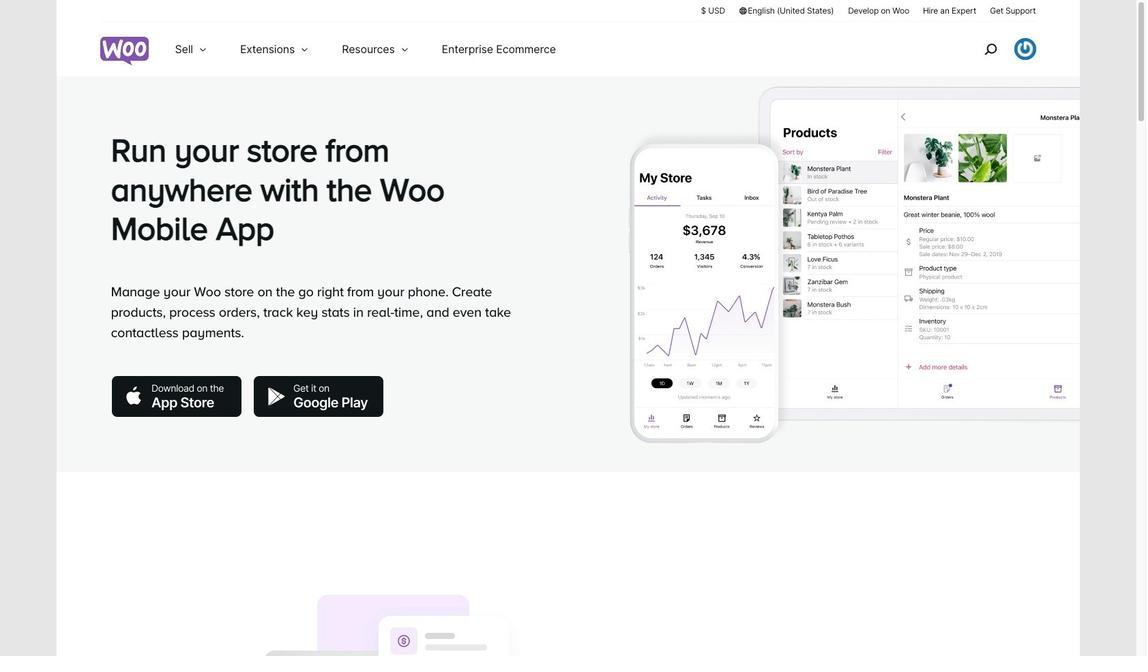 Task type: locate. For each thing, give the bounding box(es) containing it.
open account menu image
[[1014, 38, 1036, 60]]

service navigation menu element
[[955, 27, 1036, 71]]



Task type: describe. For each thing, give the bounding box(es) containing it.
search image
[[979, 38, 1001, 60]]



